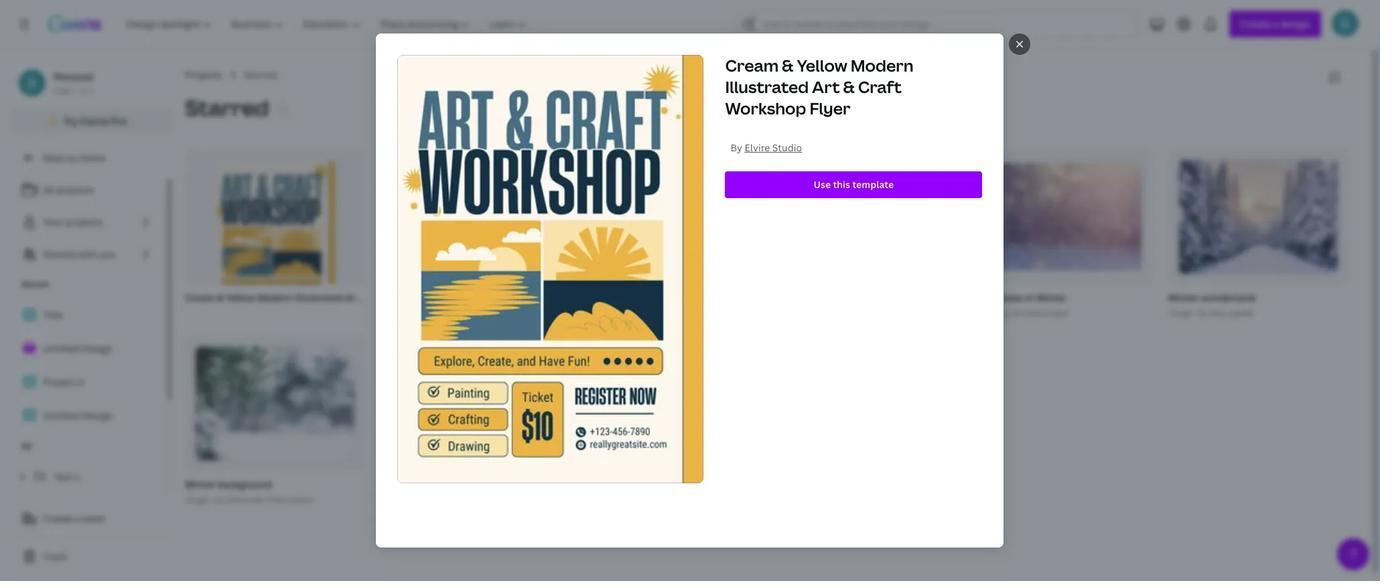 Task type: vqa. For each thing, say whether or not it's contained in the screenshot.
apps
no



Task type: locate. For each thing, give the bounding box(es) containing it.
0 horizontal spatial craft
[[370, 292, 394, 304]]

1 vertical spatial illustrated
[[295, 292, 343, 304]]

1 horizontal spatial cream
[[725, 54, 779, 76]]

list containing title
[[11, 301, 164, 430]]

1 horizontal spatial craft
[[858, 76, 902, 98]]

yellow
[[797, 54, 848, 76], [225, 292, 255, 304]]

try canva pro
[[64, 115, 127, 127]]

thanksgiving inside thanksgiving image • by demarco-media
[[382, 292, 441, 304]]

use
[[814, 178, 831, 191]]

your projects
[[43, 216, 103, 228]]

starred
[[244, 68, 277, 81], [185, 93, 269, 122]]

untitled down project a
[[43, 409, 80, 422]]

• left demarco-
[[407, 308, 410, 319]]

0 vertical spatial list
[[11, 177, 164, 268]]

0 horizontal spatial art
[[345, 292, 360, 304]]

projects
[[57, 184, 94, 196], [66, 216, 103, 228]]

with
[[77, 248, 97, 261]]

flyer
[[810, 97, 851, 119], [444, 292, 467, 304]]

1 vertical spatial modern
[[257, 292, 293, 304]]

all projects
[[43, 184, 94, 196]]

untitled design up "a"
[[43, 342, 113, 355]]

1 vertical spatial yellow
[[225, 292, 255, 304]]

0 vertical spatial untitled design
[[43, 342, 113, 355]]

cream
[[725, 54, 779, 76], [185, 292, 215, 304]]

test
[[54, 471, 72, 484]]

0 horizontal spatial illustrated
[[295, 292, 343, 304]]

starred down projects link
[[185, 93, 269, 122]]

untitled for 1st untitled design link from the bottom
[[43, 409, 80, 422]]

1 vertical spatial cream
[[185, 292, 215, 304]]

team
[[83, 513, 106, 525]]

0 vertical spatial projects
[[57, 184, 94, 196]]

illustrated
[[725, 76, 809, 98], [295, 292, 343, 304]]

cream & yellow modern illustrated art & craft workshop flyer
[[725, 54, 914, 119], [185, 292, 467, 304]]

image left alex_ugalek
[[1168, 308, 1191, 319]]

1 vertical spatial untitled
[[43, 409, 80, 422]]

design down project a "link"
[[82, 409, 113, 422]]

title
[[43, 309, 63, 322]]

1 vertical spatial workshop
[[396, 292, 442, 304]]

use this template
[[814, 178, 894, 191]]

winter inside winter background image • by alexander chernyakov
[[185, 479, 215, 491]]

0 vertical spatial design
[[82, 342, 113, 355]]

1 vertical spatial list
[[11, 301, 164, 430]]

winter inside snowflakes in winter image • by kristamonique
[[1036, 292, 1067, 304]]

2 design from the top
[[82, 409, 113, 422]]

0 vertical spatial illustrated
[[725, 76, 809, 98]]

2 untitled design link from the top
[[11, 402, 164, 430]]

to
[[67, 151, 76, 164]]

2 untitled design from the top
[[43, 409, 113, 422]]

snowflakes
[[971, 292, 1023, 304]]

all for all
[[21, 441, 32, 452]]

1 vertical spatial starred
[[185, 93, 269, 122]]

1 horizontal spatial art
[[812, 76, 840, 98]]

thanksgiving up mizina at the left of page
[[578, 292, 638, 304]]

2 thanksgiving from the left
[[578, 292, 638, 304]]

• right 'free'
[[73, 85, 76, 96]]

thanksgiving
[[382, 292, 441, 304], [578, 292, 638, 304]]

untitled design link
[[11, 335, 164, 363], [11, 402, 164, 430]]

1 thanksgiving from the left
[[382, 292, 441, 304]]

alex_ugalek
[[1210, 308, 1254, 319]]

0 vertical spatial all
[[43, 184, 55, 196]]

by left mizina at the left of page
[[609, 308, 618, 319]]

free
[[54, 85, 71, 96]]

image left mizina at the left of page
[[578, 308, 601, 319]]

1 list from the top
[[11, 177, 164, 268]]

1 horizontal spatial 1
[[89, 85, 93, 96]]

image
[[382, 308, 405, 319], [578, 308, 601, 319], [971, 308, 995, 319], [1168, 308, 1191, 319], [185, 495, 208, 506]]

0 horizontal spatial cream & yellow modern illustrated art & craft workshop flyer
[[185, 292, 467, 304]]

projects link
[[185, 68, 222, 82]]

1
[[89, 85, 93, 96], [75, 471, 80, 484]]

workshop
[[725, 97, 807, 119], [396, 292, 442, 304]]

back
[[43, 151, 64, 164]]

image down 'snowflakes'
[[971, 308, 995, 319]]

art
[[812, 76, 840, 98], [345, 292, 360, 304]]

0 vertical spatial workshop
[[725, 97, 807, 119]]

flyer inside cream & yellow modern illustrated art & craft workshop flyer
[[810, 97, 851, 119]]

by
[[412, 308, 422, 319], [609, 308, 618, 319], [1002, 308, 1011, 319], [1198, 308, 1208, 319], [215, 495, 225, 506]]

1 horizontal spatial yellow
[[797, 54, 848, 76]]

thanksgiving up demarco-
[[382, 292, 441, 304]]

1 vertical spatial art
[[345, 292, 360, 304]]

0 vertical spatial art
[[812, 76, 840, 98]]

0 vertical spatial starred
[[244, 68, 277, 81]]

all
[[43, 184, 55, 196], [21, 441, 32, 452]]

0 vertical spatial untitled design link
[[11, 335, 164, 363]]

snowflakes in winter image • by kristamonique
[[971, 292, 1069, 319]]

illustrated inside 'button'
[[295, 292, 343, 304]]

1 vertical spatial 1
[[75, 471, 80, 484]]

1 vertical spatial untitled design
[[43, 409, 113, 422]]

0 vertical spatial untitled
[[43, 342, 80, 355]]

pumpkin
[[640, 292, 680, 304]]

untitled design
[[43, 342, 113, 355], [43, 409, 113, 422]]

recent
[[21, 279, 49, 290]]

&
[[782, 54, 794, 76], [843, 76, 855, 98], [217, 292, 223, 304], [362, 292, 368, 304]]

• left alex_ugalek
[[1193, 308, 1196, 319]]

shared
[[43, 248, 75, 261]]

your
[[43, 216, 63, 228]]

craft inside cream & yellow modern illustrated art & craft workshop flyer
[[858, 76, 902, 98]]

0 horizontal spatial thanksgiving
[[382, 292, 441, 304]]

1 vertical spatial untitled design link
[[11, 402, 164, 430]]

winter for winter wonderland
[[1168, 292, 1199, 304]]

1 vertical spatial flyer
[[444, 292, 467, 304]]

0 vertical spatial cream & yellow modern illustrated art & craft workshop flyer
[[725, 54, 914, 119]]

0 vertical spatial modern
[[851, 54, 914, 76]]

apple
[[702, 292, 727, 304]]

thanksgiving for pumpkin
[[578, 292, 638, 304]]

winter up kristamonique at the right of the page
[[1036, 292, 1067, 304]]

• inside winter wonderland image • by alex_ugalek
[[1193, 308, 1196, 319]]

design down the title link
[[82, 342, 113, 355]]

winter left background
[[185, 479, 215, 491]]

1 horizontal spatial workshop
[[725, 97, 807, 119]]

craft
[[858, 76, 902, 98], [370, 292, 394, 304]]

untitled design for 2nd untitled design link from the bottom
[[43, 342, 113, 355]]

0 horizontal spatial all
[[21, 441, 32, 452]]

starred right "projects"
[[244, 68, 277, 81]]

image inside winter wonderland image • by alex_ugalek
[[1168, 308, 1191, 319]]

0 horizontal spatial winter
[[185, 479, 215, 491]]

1 vertical spatial all
[[21, 441, 32, 452]]

untitled design for 1st untitled design link from the bottom
[[43, 409, 113, 422]]

winter inside winter wonderland image • by alex_ugalek
[[1168, 292, 1199, 304]]

1 horizontal spatial modern
[[851, 54, 914, 76]]

list
[[11, 177, 164, 268], [11, 301, 164, 430]]

winter left the wonderland
[[1168, 292, 1199, 304]]

by left alexander
[[215, 495, 225, 506]]

demarco-
[[423, 308, 461, 319]]

use this template link
[[725, 172, 983, 198]]

• left alexander
[[210, 495, 213, 506]]

by elvire studio
[[731, 141, 802, 154]]

0 horizontal spatial yellow
[[225, 292, 255, 304]]

untitled up project a
[[43, 342, 80, 355]]

• inside thanksgiving image • by demarco-media
[[407, 308, 410, 319]]

1 horizontal spatial all
[[43, 184, 55, 196]]

2 horizontal spatial winter
[[1168, 292, 1199, 304]]

projects for all projects
[[57, 184, 94, 196]]

image inside thanksgiving image • by demarco-media
[[382, 308, 405, 319]]

thanksgiving inside thanksgiving pumpkin and apple various pies image • by mizina
[[578, 292, 638, 304]]

1 down personal at top left
[[89, 85, 93, 96]]

project
[[43, 376, 75, 389]]

this
[[833, 178, 850, 191]]

1 horizontal spatial winter
[[1036, 292, 1067, 304]]

•
[[73, 85, 76, 96], [407, 308, 410, 319], [603, 308, 607, 319], [997, 308, 1000, 319], [1193, 308, 1196, 319], [210, 495, 213, 506]]

workshop inside 'button'
[[396, 292, 442, 304]]

0 horizontal spatial cream
[[185, 292, 215, 304]]

all inside list
[[43, 184, 55, 196]]

1 vertical spatial projects
[[66, 216, 103, 228]]

mizina
[[620, 308, 645, 319]]

untitled design link up project a "link"
[[11, 335, 164, 363]]

0 vertical spatial yellow
[[797, 54, 848, 76]]

untitled design down "a"
[[43, 409, 113, 422]]

modern
[[851, 54, 914, 76], [257, 292, 293, 304]]

workshop up demarco-
[[396, 292, 442, 304]]

create
[[43, 513, 73, 525]]

0 vertical spatial cream
[[725, 54, 779, 76]]

0 horizontal spatial modern
[[257, 292, 293, 304]]

by inside thanksgiving pumpkin and apple various pies image • by mizina
[[609, 308, 618, 319]]

0 horizontal spatial flyer
[[444, 292, 467, 304]]

• inside winter background image • by alexander chernyakov
[[210, 495, 213, 506]]

1 vertical spatial design
[[82, 409, 113, 422]]

• left mizina at the left of page
[[603, 308, 607, 319]]

back to home
[[43, 151, 106, 164]]

0 horizontal spatial 1
[[75, 471, 80, 484]]

1 horizontal spatial thanksgiving
[[578, 292, 638, 304]]

all for all projects
[[43, 184, 55, 196]]

by left demarco-
[[412, 308, 422, 319]]

1 vertical spatial craft
[[370, 292, 394, 304]]

2 untitled from the top
[[43, 409, 80, 422]]

by
[[731, 141, 743, 154]]

1 vertical spatial cream & yellow modern illustrated art & craft workshop flyer
[[185, 292, 467, 304]]

0 vertical spatial flyer
[[810, 97, 851, 119]]

0 vertical spatial 1
[[89, 85, 93, 96]]

projects for your projects
[[66, 216, 103, 228]]

media
[[461, 308, 485, 319]]

2 list from the top
[[11, 301, 164, 430]]

1 untitled from the top
[[43, 342, 80, 355]]

art inside cream & yellow modern illustrated art & craft workshop flyer
[[812, 76, 840, 98]]

by down 'snowflakes'
[[1002, 308, 1011, 319]]

None search field
[[737, 11, 1139, 38]]

projects down back to home
[[57, 184, 94, 196]]

image left demarco-
[[382, 308, 405, 319]]

• down 'snowflakes'
[[997, 308, 1000, 319]]

0 horizontal spatial workshop
[[396, 292, 442, 304]]

0 vertical spatial craft
[[858, 76, 902, 98]]

winter
[[1036, 292, 1067, 304], [1168, 292, 1199, 304], [185, 479, 215, 491]]

all projects link
[[11, 177, 164, 204]]

by inside thanksgiving image • by demarco-media
[[412, 308, 422, 319]]

1 horizontal spatial flyer
[[810, 97, 851, 119]]

by left alex_ugalek
[[1198, 308, 1208, 319]]

template
[[853, 178, 894, 191]]

design
[[82, 342, 113, 355], [82, 409, 113, 422]]

test 1 list
[[11, 464, 164, 582]]

image left alexander
[[185, 495, 208, 506]]

workshop up by elvire studio
[[725, 97, 807, 119]]

studio
[[773, 141, 802, 154]]

pro
[[111, 115, 127, 127]]

try
[[64, 115, 78, 127]]

1 right test
[[75, 471, 80, 484]]

untitled design link down project a "link"
[[11, 402, 164, 430]]

untitled
[[43, 342, 80, 355], [43, 409, 80, 422]]

trash
[[43, 551, 67, 563]]

winter wonderland image • by alex_ugalek
[[1168, 292, 1255, 319]]

projects right your
[[66, 216, 103, 228]]

1 untitled design from the top
[[43, 342, 113, 355]]



Task type: describe. For each thing, give the bounding box(es) containing it.
1 inside list
[[75, 471, 80, 484]]

art inside 'button'
[[345, 292, 360, 304]]

shared with you link
[[11, 241, 164, 268]]

create a team button
[[11, 506, 174, 533]]

elvire
[[745, 141, 770, 154]]

project a link
[[11, 368, 164, 397]]

modern inside cream & yellow modern illustrated art & craft workshop flyer
[[851, 54, 914, 76]]

by inside snowflakes in winter image • by kristamonique
[[1002, 308, 1011, 319]]

yellow inside 'button'
[[225, 292, 255, 304]]

background
[[218, 479, 272, 491]]

test 1
[[54, 471, 80, 484]]

• inside snowflakes in winter image • by kristamonique
[[997, 308, 1000, 319]]

flyer inside 'button'
[[444, 292, 467, 304]]

create a team
[[43, 513, 106, 525]]

top level navigation element
[[118, 11, 538, 38]]

cream & yellow modern illustrated art & craft workshop flyer button
[[182, 149, 467, 335]]

shared with you
[[43, 248, 116, 261]]

projects
[[185, 68, 222, 81]]

and
[[682, 292, 699, 304]]

list containing all projects
[[11, 177, 164, 268]]

cream inside cream & yellow modern illustrated art & craft workshop flyer
[[725, 54, 779, 76]]

various
[[729, 292, 763, 304]]

title link
[[11, 301, 164, 330]]

modern inside 'button'
[[257, 292, 293, 304]]

1 untitled design link from the top
[[11, 335, 164, 363]]

untitled for 2nd untitled design link from the bottom
[[43, 342, 80, 355]]

wonderland
[[1201, 292, 1255, 304]]

1 horizontal spatial illustrated
[[725, 76, 809, 98]]

1 horizontal spatial cream & yellow modern illustrated art & craft workshop flyer
[[725, 54, 914, 119]]

image inside snowflakes in winter image • by kristamonique
[[971, 308, 995, 319]]

elvire studio link
[[745, 141, 802, 154]]

craft inside 'button'
[[370, 292, 394, 304]]

free •
[[54, 85, 76, 96]]

home
[[79, 151, 106, 164]]

project a
[[43, 376, 84, 389]]

canva
[[80, 115, 109, 127]]

alexander
[[227, 495, 266, 506]]

workshop inside cream & yellow modern illustrated art & craft workshop flyer
[[725, 97, 807, 119]]

cream inside 'button'
[[185, 292, 215, 304]]

1 design from the top
[[82, 342, 113, 355]]

your projects link
[[11, 209, 164, 236]]

you
[[99, 248, 116, 261]]

thanksgiving for image
[[382, 292, 441, 304]]

chernyakov
[[268, 495, 314, 506]]

personal
[[54, 70, 93, 83]]

winter for winter background
[[185, 479, 215, 491]]

in
[[1025, 292, 1034, 304]]

trash link
[[11, 544, 174, 571]]

try canva pro button
[[11, 109, 174, 134]]

a
[[78, 376, 84, 389]]

a
[[75, 513, 80, 525]]

thanksgiving image • by demarco-media
[[382, 292, 485, 319]]

cream & yellow modern illustrated art & craft workshop flyer inside 'button'
[[185, 292, 467, 304]]

by inside winter background image • by alexander chernyakov
[[215, 495, 225, 506]]

test 1 link
[[11, 464, 164, 492]]

kristamonique
[[1013, 308, 1069, 319]]

thanksgiving pumpkin and apple various pies image • by mizina
[[578, 292, 784, 319]]

pies
[[765, 292, 784, 304]]

back to home link
[[11, 145, 174, 172]]

image inside winter background image • by alexander chernyakov
[[185, 495, 208, 506]]

yellow inside cream & yellow modern illustrated art & craft workshop flyer
[[797, 54, 848, 76]]

winter background image • by alexander chernyakov
[[185, 479, 314, 506]]

by inside winter wonderland image • by alex_ugalek
[[1198, 308, 1208, 319]]

image inside thanksgiving pumpkin and apple various pies image • by mizina
[[578, 308, 601, 319]]

• inside thanksgiving pumpkin and apple various pies image • by mizina
[[603, 308, 607, 319]]



